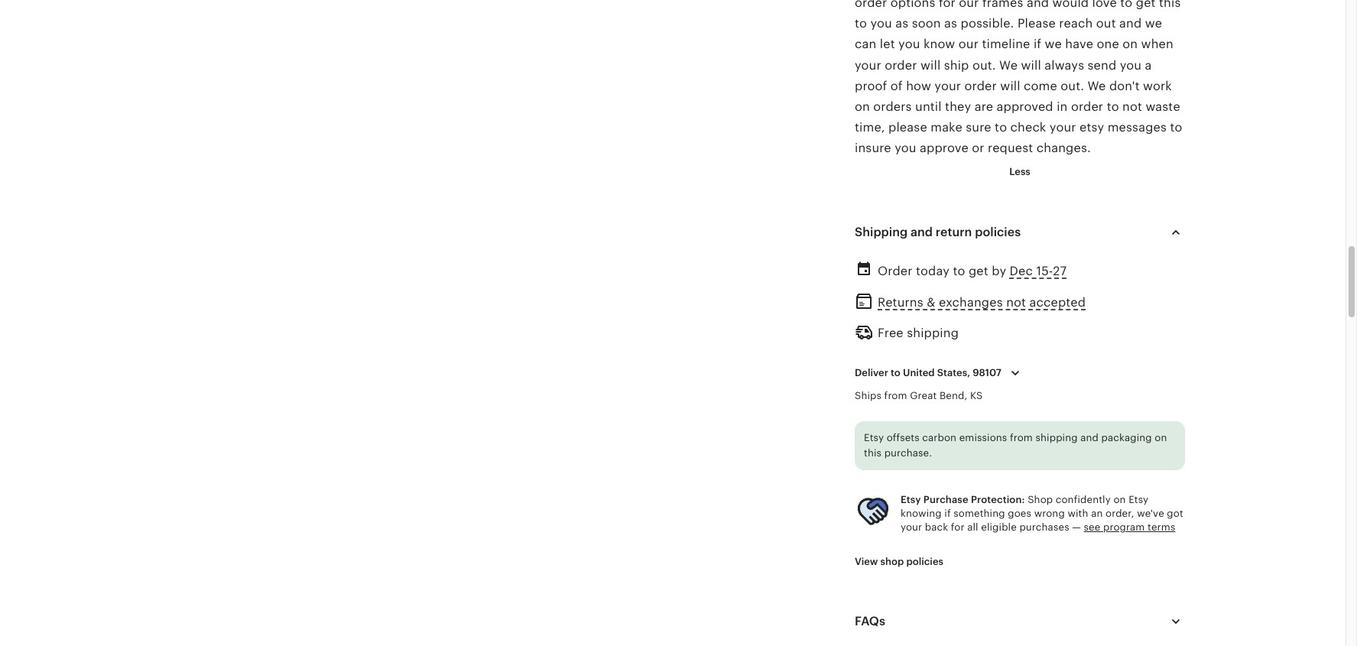 Task type: describe. For each thing, give the bounding box(es) containing it.
etsy offsets carbon emissions from shipping and packaging on this purchase.
[[864, 432, 1168, 459]]

by
[[992, 264, 1007, 277]]

this
[[864, 447, 882, 459]]

with
[[1068, 508, 1089, 519]]

shop
[[881, 556, 904, 568]]

bend,
[[940, 390, 968, 402]]

shipping
[[855, 225, 908, 238]]

program
[[1104, 522, 1146, 533]]

see
[[1084, 522, 1101, 533]]

etsy purchase protection:
[[901, 494, 1026, 505]]

wrong
[[1035, 508, 1066, 519]]

less
[[1010, 166, 1031, 178]]

98107
[[973, 367, 1002, 379]]

0 horizontal spatial shipping
[[907, 327, 959, 340]]

dec
[[1010, 264, 1034, 277]]

etsy inside shop confidently on etsy knowing if something goes wrong with an order, we've got your back for all eligible purchases —
[[1129, 494, 1149, 505]]

view shop policies button
[[844, 549, 956, 576]]

order,
[[1106, 508, 1135, 519]]

faqs
[[855, 615, 886, 628]]

ks
[[971, 390, 983, 402]]

view shop policies
[[855, 556, 944, 568]]

exchanges
[[939, 296, 1004, 309]]

and inside etsy offsets carbon emissions from shipping and packaging on this purchase.
[[1081, 432, 1099, 444]]

got
[[1168, 508, 1184, 519]]

15-
[[1037, 264, 1054, 277]]

see program terms link
[[1084, 522, 1176, 533]]

today
[[917, 264, 950, 277]]

and inside dropdown button
[[911, 225, 933, 238]]

free shipping
[[878, 327, 959, 340]]

on inside shop confidently on etsy knowing if something goes wrong with an order, we've got your back for all eligible purchases —
[[1114, 494, 1127, 505]]

purchase
[[924, 494, 969, 505]]

&
[[927, 296, 936, 309]]

shipping inside etsy offsets carbon emissions from shipping and packaging on this purchase.
[[1036, 432, 1078, 444]]

returns & exchanges not accepted button
[[878, 291, 1086, 314]]

protection:
[[971, 494, 1026, 505]]

dec 15-27 button
[[1010, 260, 1067, 282]]

eligible
[[982, 522, 1017, 533]]

packaging
[[1102, 432, 1153, 444]]

knowing
[[901, 508, 942, 519]]

faqs button
[[842, 604, 1200, 640]]

shipping and return policies button
[[842, 214, 1200, 251]]

on inside etsy offsets carbon emissions from shipping and packaging on this purchase.
[[1155, 432, 1168, 444]]

shop
[[1028, 494, 1054, 505]]

accepted
[[1030, 296, 1086, 309]]

an
[[1092, 508, 1104, 519]]

we've
[[1138, 508, 1165, 519]]

0 vertical spatial to
[[954, 264, 966, 277]]

confidently
[[1056, 494, 1111, 505]]



Task type: locate. For each thing, give the bounding box(es) containing it.
less button
[[998, 159, 1043, 186]]

1 horizontal spatial and
[[1081, 432, 1099, 444]]

etsy
[[864, 432, 884, 444], [901, 494, 922, 505], [1129, 494, 1149, 505]]

etsy up the we've at bottom
[[1129, 494, 1149, 505]]

policies
[[976, 225, 1021, 238], [907, 556, 944, 568]]

0 horizontal spatial on
[[1114, 494, 1127, 505]]

free
[[878, 327, 904, 340]]

for
[[952, 522, 965, 533]]

terms
[[1148, 522, 1176, 533]]

deliver
[[855, 367, 889, 379]]

ships from great bend, ks
[[855, 390, 983, 402]]

1 vertical spatial from
[[1011, 432, 1034, 444]]

your
[[901, 522, 923, 533]]

0 vertical spatial and
[[911, 225, 933, 238]]

etsy for etsy offsets carbon emissions from shipping and packaging on this purchase.
[[864, 432, 884, 444]]

1 horizontal spatial etsy
[[901, 494, 922, 505]]

on up order,
[[1114, 494, 1127, 505]]

1 horizontal spatial on
[[1155, 432, 1168, 444]]

1 vertical spatial to
[[891, 367, 901, 379]]

1 horizontal spatial policies
[[976, 225, 1021, 238]]

etsy up knowing
[[901, 494, 922, 505]]

to left united
[[891, 367, 901, 379]]

all
[[968, 522, 979, 533]]

get
[[969, 264, 989, 277]]

0 horizontal spatial to
[[891, 367, 901, 379]]

shop confidently on etsy knowing if something goes wrong with an order, we've got your back for all eligible purchases —
[[901, 494, 1184, 533]]

great
[[910, 390, 937, 402]]

see program terms
[[1084, 522, 1176, 533]]

1 horizontal spatial from
[[1011, 432, 1034, 444]]

and
[[911, 225, 933, 238], [1081, 432, 1099, 444]]

policies inside dropdown button
[[976, 225, 1021, 238]]

0 vertical spatial on
[[1155, 432, 1168, 444]]

and left return
[[911, 225, 933, 238]]

etsy for etsy purchase protection:
[[901, 494, 922, 505]]

from right "ships"
[[885, 390, 908, 402]]

ships
[[855, 390, 882, 402]]

from inside etsy offsets carbon emissions from shipping and packaging on this purchase.
[[1011, 432, 1034, 444]]

policies right "shop"
[[907, 556, 944, 568]]

0 horizontal spatial etsy
[[864, 432, 884, 444]]

2 horizontal spatial etsy
[[1129, 494, 1149, 505]]

policies up by
[[976, 225, 1021, 238]]

1 vertical spatial policies
[[907, 556, 944, 568]]

shipping up shop
[[1036, 432, 1078, 444]]

0 horizontal spatial from
[[885, 390, 908, 402]]

1 horizontal spatial to
[[954, 264, 966, 277]]

to left "get"
[[954, 264, 966, 277]]

0 vertical spatial policies
[[976, 225, 1021, 238]]

if
[[945, 508, 951, 519]]

1 vertical spatial shipping
[[1036, 432, 1078, 444]]

from
[[885, 390, 908, 402], [1011, 432, 1034, 444]]

27
[[1054, 264, 1067, 277]]

not
[[1007, 296, 1027, 309]]

united
[[903, 367, 935, 379]]

policies inside button
[[907, 556, 944, 568]]

shipping down &
[[907, 327, 959, 340]]

deliver to united states, 98107 button
[[844, 357, 1037, 390]]

returns & exchanges not accepted
[[878, 296, 1086, 309]]

shipping and return policies
[[855, 225, 1021, 238]]

return
[[936, 225, 973, 238]]

to
[[954, 264, 966, 277], [891, 367, 901, 379]]

purchase.
[[885, 447, 933, 459]]

and left 'packaging'
[[1081, 432, 1099, 444]]

—
[[1073, 522, 1082, 533]]

order today to get by dec 15-27
[[878, 264, 1067, 277]]

states,
[[938, 367, 971, 379]]

to inside deliver to united states, 98107 dropdown button
[[891, 367, 901, 379]]

back
[[926, 522, 949, 533]]

carbon
[[923, 432, 957, 444]]

0 horizontal spatial policies
[[907, 556, 944, 568]]

something
[[954, 508, 1006, 519]]

0 vertical spatial from
[[885, 390, 908, 402]]

returns
[[878, 296, 924, 309]]

etsy up this
[[864, 432, 884, 444]]

0 horizontal spatial and
[[911, 225, 933, 238]]

goes
[[1008, 508, 1032, 519]]

on
[[1155, 432, 1168, 444], [1114, 494, 1127, 505]]

purchases
[[1020, 522, 1070, 533]]

1 vertical spatial on
[[1114, 494, 1127, 505]]

emissions
[[960, 432, 1008, 444]]

1 horizontal spatial shipping
[[1036, 432, 1078, 444]]

1 vertical spatial and
[[1081, 432, 1099, 444]]

view
[[855, 556, 879, 568]]

0 vertical spatial shipping
[[907, 327, 959, 340]]

etsy inside etsy offsets carbon emissions from shipping and packaging on this purchase.
[[864, 432, 884, 444]]

order
[[878, 264, 913, 277]]

offsets
[[887, 432, 920, 444]]

shipping
[[907, 327, 959, 340], [1036, 432, 1078, 444]]

deliver to united states, 98107
[[855, 367, 1002, 379]]

on right 'packaging'
[[1155, 432, 1168, 444]]

from right emissions
[[1011, 432, 1034, 444]]



Task type: vqa. For each thing, say whether or not it's contained in the screenshot.
on inside etsy offsets carbon emissions from shipping and packaging on this purchase.
yes



